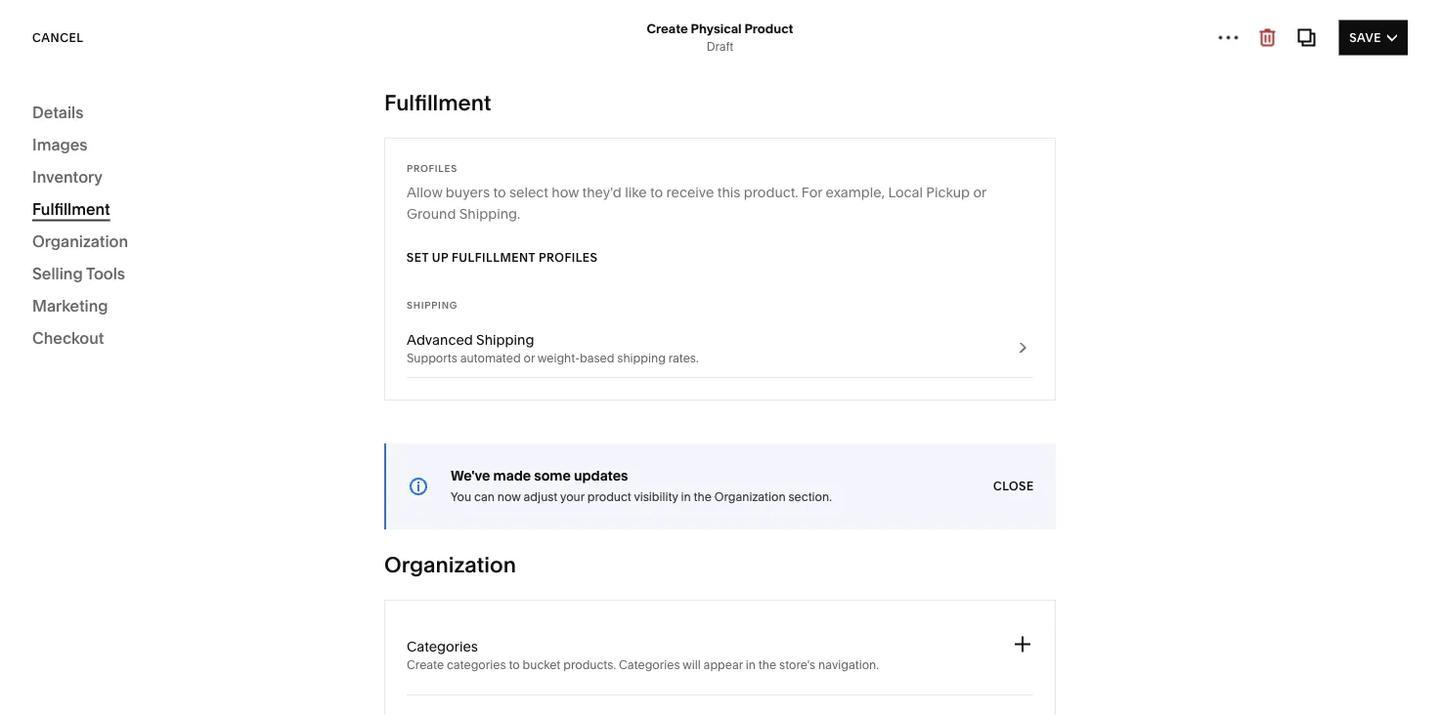 Task type: locate. For each thing, give the bounding box(es) containing it.
tools inside "selling tools" link
[[90, 325, 124, 342]]

the right get
[[741, 681, 761, 697]]

create physical product draft
[[647, 21, 793, 54]]

1 vertical spatial tools
[[90, 325, 124, 342]]

weight-
[[538, 352, 580, 366]]

0 horizontal spatial products
[[43, 192, 102, 209]]

0 vertical spatial fulfillment
[[384, 89, 491, 116]]

categories
[[407, 639, 478, 656], [619, 659, 680, 673]]

discounts
[[43, 259, 108, 275]]

the up "most"
[[759, 659, 777, 673]]

0 vertical spatial now
[[497, 490, 521, 505]]

product right add
[[1337, 43, 1397, 57]]

cancel
[[32, 30, 84, 44]]

to inside promote your black friday sale stand out in your subscriber's inbox with a campaign designed to drive sales.
[[860, 156, 873, 173]]

profiles
[[407, 162, 458, 174], [539, 251, 598, 265]]

organization inside we've made some updates you can now adjust your product visibility in the organization section.
[[715, 490, 786, 505]]

0 horizontal spatial profiles
[[407, 162, 458, 174]]

your down some
[[560, 490, 585, 505]]

0 vertical spatial product
[[745, 21, 793, 36]]

1 vertical spatial create
[[407, 659, 444, 673]]

selling tools down marketing
[[43, 325, 124, 342]]

0 horizontal spatial create
[[407, 659, 444, 673]]

stand
[[453, 156, 490, 173]]

this
[[717, 184, 741, 201]]

2 vertical spatial fulfillment
[[452, 251, 536, 265]]

or inside allow buyers to select how they'd like to receive this product. for example, local pickup or ground shipping.
[[973, 184, 986, 201]]

0 vertical spatial organization
[[32, 232, 128, 251]]

close
[[994, 480, 1035, 494]]

add product button
[[1296, 32, 1408, 67]]

products link
[[43, 184, 228, 217]]

example,
[[826, 184, 885, 201]]

supports
[[407, 352, 457, 366]]

some
[[534, 468, 571, 485]]

to up ends in the bottom of the page
[[509, 659, 520, 673]]

black
[[557, 133, 597, 153]]

gift cards
[[512, 262, 578, 279]]

0 vertical spatial create
[[647, 21, 688, 36]]

updates
[[574, 468, 628, 485]]

we've
[[451, 468, 490, 485]]

selling down images
[[32, 156, 83, 175]]

save button
[[1339, 20, 1408, 55]]

1 horizontal spatial product
[[745, 21, 793, 36]]

1 vertical spatial categories
[[619, 659, 680, 673]]

selling tools link
[[43, 317, 228, 350]]

selling down marketing
[[43, 325, 87, 342]]

1 horizontal spatial organization
[[384, 552, 516, 578]]

in inside categories create categories to bucket products. categories will appear in the store's navigation.
[[746, 659, 756, 673]]

checkout
[[32, 329, 104, 348]]

1 horizontal spatial categories
[[619, 659, 680, 673]]

in right "appear"
[[746, 659, 756, 673]]

in inside we've made some updates you can now adjust your product visibility in the organization section.
[[681, 490, 691, 505]]

organization
[[32, 232, 128, 251], [715, 490, 786, 505], [384, 552, 516, 578]]

to left drive
[[860, 156, 873, 173]]

1 horizontal spatial profiles
[[539, 251, 598, 265]]

1 vertical spatial now
[[669, 681, 696, 697]]

products down the inventory in the left of the page
[[43, 192, 102, 209]]

to up shipping.
[[493, 184, 506, 201]]

allow
[[407, 184, 442, 201]]

with
[[686, 156, 713, 173]]

in right visibility
[[681, 490, 691, 505]]

your inside we've made some updates you can now adjust your product visibility in the organization section.
[[560, 490, 585, 505]]

like
[[625, 184, 647, 201]]

selling tools
[[32, 264, 125, 283], [43, 325, 124, 342]]

the
[[694, 490, 712, 505], [759, 659, 777, 673], [741, 681, 761, 697]]

promote your black friday sale stand out in your subscriber's inbox with a campaign designed to drive sales.
[[453, 133, 948, 173]]

selling up invoicing
[[32, 264, 83, 283]]

product down supports
[[369, 399, 412, 413]]

1 vertical spatial the
[[759, 659, 777, 673]]

advanced
[[407, 332, 473, 349]]

selling tools up invoicing
[[32, 264, 125, 283]]

2 horizontal spatial product
[[1337, 43, 1397, 57]]

the inside categories create categories to bucket products. categories will appear in the store's navigation.
[[759, 659, 777, 673]]

shipping
[[617, 352, 666, 366]]

0 vertical spatial products
[[43, 192, 102, 209]]

or left weight-
[[524, 352, 535, 366]]

0 horizontal spatial or
[[524, 352, 535, 366]]

inventory
[[32, 167, 103, 186]]

1 vertical spatial or
[[524, 352, 535, 366]]

1 vertical spatial product
[[1337, 43, 1397, 57]]

categories up 'upgrade'
[[619, 659, 680, 673]]

section.
[[789, 490, 832, 505]]

most
[[765, 681, 797, 697]]

0 horizontal spatial out
[[494, 156, 515, 173]]

0 vertical spatial the
[[694, 490, 712, 505]]

product.
[[744, 184, 798, 201]]

1 horizontal spatial or
[[973, 184, 986, 201]]

or right pickup on the top right of the page
[[973, 184, 986, 201]]

2 vertical spatial organization
[[384, 552, 516, 578]]

tab list
[[283, 243, 1408, 297]]

profiles right gift
[[539, 251, 598, 265]]

1 vertical spatial profiles
[[539, 251, 598, 265]]

1 horizontal spatial now
[[669, 681, 696, 697]]

organization up discounts
[[32, 232, 128, 251]]

organization down you at the bottom of page
[[384, 552, 516, 578]]

0 vertical spatial selling tools
[[32, 264, 125, 283]]

designed
[[795, 156, 857, 173]]

rates.
[[669, 352, 699, 366]]

2 horizontal spatial organization
[[715, 490, 786, 505]]

1 vertical spatial selling tools
[[43, 325, 124, 342]]

1 vertical spatial out
[[801, 681, 822, 697]]

1 horizontal spatial products
[[639, 262, 698, 279]]

products inside button
[[639, 262, 698, 279]]

add product
[[1306, 43, 1397, 57]]

1 vertical spatial shipping
[[476, 332, 534, 349]]

save
[[1350, 30, 1382, 44]]

the right visibility
[[694, 490, 712, 505]]

profiles inside button
[[539, 251, 598, 265]]

0 vertical spatial selling
[[32, 156, 83, 175]]

product right physical
[[745, 21, 793, 36]]

0 vertical spatial or
[[973, 184, 986, 201]]

out left of
[[801, 681, 822, 697]]

shipping.
[[459, 206, 520, 222]]

0 vertical spatial categories
[[407, 639, 478, 656]]

out down promote
[[494, 156, 515, 173]]

create left categories
[[407, 659, 444, 673]]

now down made
[[497, 490, 521, 505]]

discounts link
[[43, 250, 228, 284]]

digital products
[[594, 262, 698, 279]]

fulfillment inside button
[[452, 251, 536, 265]]

0 vertical spatial profiles
[[407, 162, 458, 174]]

0 horizontal spatial shipping
[[407, 299, 458, 311]]

shipping
[[407, 299, 458, 311], [476, 332, 534, 349]]

create
[[647, 21, 688, 36], [407, 659, 444, 673]]

1 horizontal spatial create
[[647, 21, 688, 36]]

0 horizontal spatial now
[[497, 490, 521, 505]]

2 vertical spatial the
[[741, 681, 761, 697]]

shipping up advanced
[[407, 299, 458, 311]]

in up select
[[518, 156, 530, 173]]

now down will
[[669, 681, 696, 697]]

0 horizontal spatial product
[[369, 399, 412, 413]]

product
[[745, 21, 793, 36], [1337, 43, 1397, 57], [369, 399, 412, 413]]

the for get
[[741, 681, 761, 697]]

shipping up the automated
[[476, 332, 534, 349]]

1 vertical spatial organization
[[715, 490, 786, 505]]

0 vertical spatial out
[[494, 156, 515, 173]]

products right "digital"
[[639, 262, 698, 279]]

0 vertical spatial shipping
[[407, 299, 458, 311]]

organization up sell
[[715, 490, 786, 505]]

create inside create physical product draft
[[647, 21, 688, 36]]

tools up invoicing link
[[86, 264, 125, 283]]

create left physical
[[647, 21, 688, 36]]

2 vertical spatial selling
[[43, 325, 87, 342]]

tools
[[86, 264, 125, 283], [90, 325, 124, 342]]

set
[[407, 251, 429, 265]]

ends
[[505, 681, 537, 697]]

a
[[716, 156, 724, 173]]

1 horizontal spatial out
[[801, 681, 822, 697]]

products
[[43, 192, 102, 209], [639, 262, 698, 279]]

up
[[432, 251, 449, 265]]

trial
[[478, 681, 502, 697]]

profiles up allow
[[407, 162, 458, 174]]

friday
[[601, 133, 647, 153]]

0 horizontal spatial categories
[[407, 639, 478, 656]]

categories
[[447, 659, 506, 673]]

1 horizontal spatial shipping
[[476, 332, 534, 349]]

1 vertical spatial fulfillment
[[32, 199, 110, 219]]

orders link
[[43, 217, 228, 250]]

0 horizontal spatial organization
[[32, 232, 128, 251]]

tools down invoicing link
[[90, 325, 124, 342]]

or inside advanced shipping supports automated or weight-based shipping rates.
[[524, 352, 535, 366]]

1 vertical spatial products
[[639, 262, 698, 279]]

categories up categories
[[407, 639, 478, 656]]

how
[[552, 184, 579, 201]]

to right "like"
[[650, 184, 663, 201]]



Task type: vqa. For each thing, say whether or not it's contained in the screenshot.
Product inside button
yes



Task type: describe. For each thing, give the bounding box(es) containing it.
you
[[451, 490, 471, 505]]

Search by products, tags, categories field
[[315, 330, 616, 351]]

based
[[580, 352, 615, 366]]

cancel button
[[32, 20, 84, 55]]

adjust
[[524, 490, 558, 505]]

physical
[[691, 21, 742, 36]]

set up fulfillment profiles button
[[407, 241, 598, 276]]

product inside button
[[1337, 43, 1397, 57]]

for
[[802, 184, 823, 201]]

promote
[[453, 133, 517, 153]]

automated
[[460, 352, 521, 366]]

sell
[[730, 514, 758, 533]]

receive
[[666, 184, 714, 201]]

on
[[873, 514, 893, 533]]

close button
[[994, 469, 1035, 505]]

ground
[[407, 206, 456, 222]]

details
[[32, 103, 83, 122]]

create inside categories create categories to bucket products. categories will appear in the store's navigation.
[[407, 659, 444, 673]]

to inside categories create categories to bucket products. categories will appear in the store's navigation.
[[509, 659, 520, 673]]

visibility
[[634, 490, 678, 505]]

product inside create physical product draft
[[745, 21, 793, 36]]

14
[[556, 681, 569, 697]]

categories create categories to bucket products. categories will appear in the store's navigation.
[[407, 639, 879, 673]]

your
[[446, 681, 474, 697]]

campaign
[[727, 156, 792, 173]]

2 vertical spatial product
[[369, 399, 412, 413]]

services button
[[352, 243, 408, 297]]

site.
[[872, 681, 899, 697]]

tab list containing services
[[283, 243, 1408, 297]]

sales.
[[912, 156, 948, 173]]

advanced shipping supports automated or weight-based shipping rates.
[[407, 332, 699, 366]]

website link
[[32, 120, 217, 143]]

images
[[32, 135, 88, 154]]

navigation.
[[818, 659, 879, 673]]

in left 14
[[541, 681, 552, 697]]

your right of
[[841, 681, 869, 697]]

to left get
[[700, 681, 713, 697]]

in inside promote your black friday sale stand out in your subscriber's inbox with a campaign designed to drive sales.
[[518, 156, 530, 173]]

inbox
[[647, 156, 682, 173]]

services
[[352, 262, 408, 279]]

selling link
[[32, 155, 217, 178]]

will
[[683, 659, 701, 673]]

products.
[[563, 659, 616, 673]]

get
[[716, 681, 737, 697]]

allow buyers to select how they'd like to receive this product. for example, local pickup or ground shipping.
[[407, 184, 986, 222]]

your up select
[[533, 156, 561, 173]]

upgrade
[[609, 681, 666, 697]]

1 vertical spatial selling
[[32, 264, 83, 283]]

sku
[[1035, 399, 1058, 413]]

store's
[[779, 659, 816, 673]]

appear
[[704, 659, 743, 673]]

made
[[493, 468, 531, 485]]

orders
[[43, 225, 88, 242]]

import button
[[1236, 32, 1285, 67]]

gift cards button
[[512, 243, 578, 297]]

invoicing
[[43, 292, 103, 308]]

invoicing link
[[43, 284, 228, 317]]

the for in
[[759, 659, 777, 673]]

bucket
[[523, 659, 561, 673]]

gift
[[512, 262, 536, 279]]

the inside we've made some updates you can now adjust your product visibility in the organization section.
[[694, 490, 712, 505]]

select
[[509, 184, 549, 201]]

sale
[[650, 133, 682, 153]]

import
[[1236, 43, 1285, 57]]

your left "black"
[[520, 133, 553, 153]]

shipping inside advanced shipping supports automated or weight-based shipping rates.
[[476, 332, 534, 349]]

out inside promote your black friday sale stand out in your subscriber's inbox with a campaign designed to drive sales.
[[494, 156, 515, 173]]

website
[[32, 121, 93, 140]]

pickup
[[926, 184, 970, 201]]

now inside we've made some updates you can now adjust your product visibility in the organization section.
[[497, 490, 521, 505]]

set up fulfillment profiles
[[407, 251, 598, 265]]

they'd
[[582, 184, 622, 201]]

items
[[828, 514, 870, 533]]

digital products button
[[594, 243, 698, 297]]

we've made some updates you can now adjust your product visibility in the organization section.
[[451, 468, 832, 505]]

product
[[587, 490, 631, 505]]

cards
[[539, 262, 578, 279]]

marketing
[[32, 296, 108, 315]]

buyers
[[446, 184, 490, 201]]

visibility
[[846, 399, 892, 413]]

local
[[888, 184, 923, 201]]

site
[[933, 514, 960, 533]]

draft
[[707, 40, 734, 54]]

downloads button
[[423, 243, 497, 297]]

can
[[474, 490, 495, 505]]

sell physical items on your site
[[730, 514, 960, 533]]

your trial ends in 14 days. upgrade now to get the most out of your site.
[[446, 681, 899, 697]]

subscriber's
[[564, 156, 643, 173]]

downloads
[[423, 262, 497, 279]]

0 vertical spatial tools
[[86, 264, 125, 283]]

add
[[1306, 43, 1334, 57]]

your right on
[[896, 514, 929, 533]]



